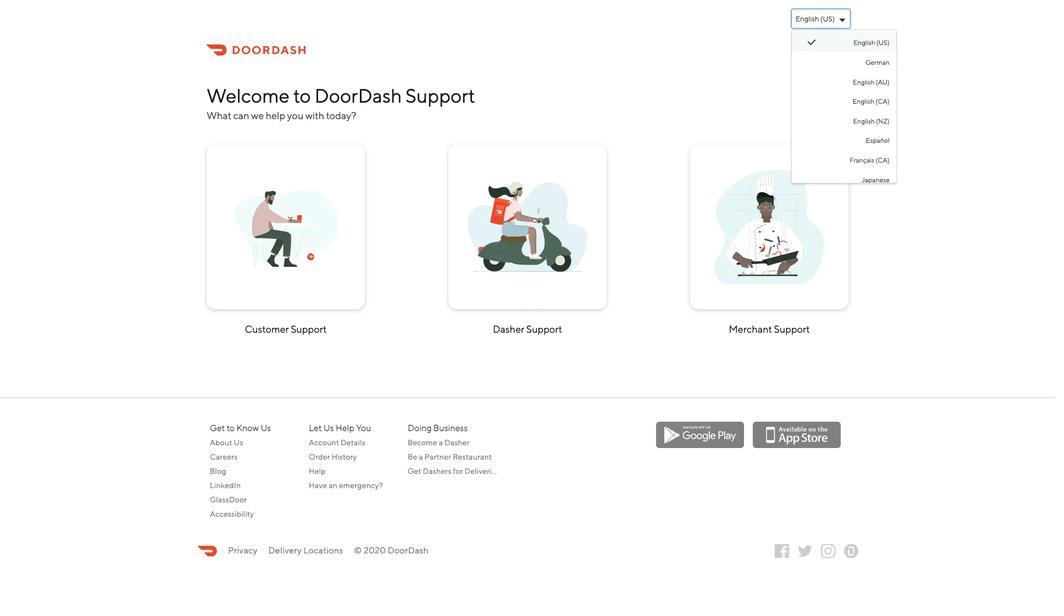 Task type: describe. For each thing, give the bounding box(es) containing it.
what
[[207, 110, 231, 122]]

dasher support
[[493, 323, 562, 335]]

become
[[408, 438, 437, 448]]

blog
[[210, 467, 226, 476]]

us inside the "let us help you account details order history help have an emergency?"
[[324, 423, 334, 433]]

welcome
[[207, 84, 290, 107]]

english (us) inside button
[[796, 14, 835, 23]]

delivery
[[269, 545, 302, 556]]

linkedin link
[[210, 479, 301, 493]]

(us) inside button
[[821, 14, 835, 23]]

be
[[408, 453, 418, 462]]

delivery locations
[[269, 545, 343, 556]]

restaurant
[[453, 453, 492, 462]]

locations
[[304, 545, 343, 556]]

dasher inside "link"
[[493, 323, 525, 335]]

doordash for to
[[315, 84, 402, 107]]

for
[[453, 467, 463, 476]]

to for get
[[227, 423, 235, 433]]

2020
[[364, 545, 386, 556]]

support for customer support
[[291, 323, 327, 335]]

merchant support
[[729, 323, 810, 335]]

linkedin
[[210, 481, 241, 490]]

glassdoor link
[[210, 493, 301, 507]]

list box containing english (us)
[[792, 30, 897, 189]]

accessibility
[[210, 510, 254, 519]]

get dashers for deliveries link
[[408, 465, 500, 479]]

Preferred Language, English (US) button
[[792, 9, 851, 29]]

english (us) option
[[792, 32, 897, 52]]

1 vertical spatial help
[[309, 467, 326, 476]]

partner
[[425, 453, 451, 462]]

merchant support link
[[690, 145, 849, 338]]

know
[[236, 423, 259, 433]]

0 vertical spatial help
[[336, 423, 355, 433]]

details
[[341, 438, 365, 448]]

become a dasher link
[[408, 436, 499, 450]]

doing
[[408, 423, 432, 433]]

careers link
[[210, 450, 301, 465]]

you
[[356, 423, 371, 433]]

doing business become a dasher be a partner restaurant get dashers for deliveries
[[408, 423, 500, 476]]

be a partner restaurant link
[[408, 450, 499, 465]]

(ca) for français (ca)
[[876, 156, 890, 164]]

business
[[434, 423, 468, 433]]

0 horizontal spatial us
[[234, 438, 243, 448]]

account
[[309, 438, 339, 448]]

english down english (au)
[[853, 98, 875, 105]]

deliveries
[[465, 467, 500, 476]]

text default image
[[808, 38, 816, 47]]

about
[[210, 438, 232, 448]]

doordash for 2020
[[388, 545, 429, 556]]

english left (au)
[[853, 78, 875, 86]]

customer support
[[245, 323, 327, 335]]

get inside the get to know us about us careers blog linkedin glassdoor accessibility
[[210, 423, 225, 433]]

welcome to doordash support what can we help you with today?
[[207, 84, 476, 122]]



Task type: vqa. For each thing, say whether or not it's contained in the screenshot.
top the DoorDash
yes



Task type: locate. For each thing, give the bounding box(es) containing it.
we
[[251, 110, 264, 122]]

0 horizontal spatial a
[[419, 453, 423, 462]]

français
[[850, 156, 875, 164]]

privacy
[[228, 545, 258, 556]]

customer
[[245, 323, 289, 335]]

to inside welcome to doordash support what can we help you with today?
[[293, 84, 311, 107]]

doordash inside welcome to doordash support what can we help you with today?
[[315, 84, 402, 107]]

2 horizontal spatial us
[[324, 423, 334, 433]]

help
[[266, 110, 285, 122]]

(us) up german at right top
[[877, 39, 890, 47]]

get to know us about us careers blog linkedin glassdoor accessibility
[[210, 423, 271, 519]]

us
[[261, 423, 271, 433], [324, 423, 334, 433], [234, 438, 243, 448]]

english (us) up text default icon on the top of page
[[796, 14, 835, 23]]

©
[[354, 545, 362, 556]]

1 vertical spatial a
[[419, 453, 423, 462]]

help up 'have' at left bottom
[[309, 467, 326, 476]]

english up text default icon on the top of page
[[796, 14, 819, 23]]

let
[[309, 423, 322, 433]]

(us) inside option
[[877, 39, 890, 47]]

english inside option
[[854, 39, 876, 47]]

support
[[406, 84, 476, 107], [291, 323, 327, 335], [527, 323, 562, 335], [774, 323, 810, 335]]

english (us)
[[796, 14, 835, 23], [854, 39, 890, 47]]

to inside the get to know us about us careers blog linkedin glassdoor accessibility
[[227, 423, 235, 433]]

1 vertical spatial to
[[227, 423, 235, 433]]

today?
[[326, 110, 356, 122]]

1 horizontal spatial us
[[261, 423, 271, 433]]

1 horizontal spatial dasher
[[493, 323, 525, 335]]

glassdoor
[[210, 496, 247, 505]]

get down be
[[408, 467, 421, 476]]

blog link
[[210, 465, 301, 479]]

english up german at right top
[[854, 39, 876, 47]]

let us help you account details order history help have an emergency?
[[309, 423, 383, 490]]

dasher inside doing business become a dasher be a partner restaurant get dashers for deliveries
[[445, 438, 470, 448]]

can
[[233, 110, 249, 122]]

doordash
[[315, 84, 402, 107], [388, 545, 429, 556]]

to left know
[[227, 423, 235, 433]]

with
[[306, 110, 324, 122]]

to
[[293, 84, 311, 107], [227, 423, 235, 433]]

0 vertical spatial dasher
[[493, 323, 525, 335]]

(ca)
[[876, 98, 890, 105], [876, 156, 890, 164]]

dasher support link
[[449, 145, 607, 338]]

1 (ca) from the top
[[876, 98, 890, 105]]

doordash right 2020
[[388, 545, 429, 556]]

español
[[866, 137, 890, 144]]

dasher
[[493, 323, 525, 335], [445, 438, 470, 448]]

english (nz)
[[854, 117, 890, 125]]

1 vertical spatial (ca)
[[876, 156, 890, 164]]

doordash up today?
[[315, 84, 402, 107]]

1 vertical spatial dasher
[[445, 438, 470, 448]]

(us)
[[821, 14, 835, 23], [877, 39, 890, 47]]

list box
[[792, 30, 897, 189]]

delivery locations link
[[269, 544, 343, 558]]

support for dasher support
[[527, 323, 562, 335]]

(ca) for english (ca)
[[876, 98, 890, 105]]

have
[[309, 481, 327, 490]]

1 vertical spatial doordash
[[388, 545, 429, 556]]

get up about
[[210, 423, 225, 433]]

support inside merchant support link
[[774, 323, 810, 335]]

1 vertical spatial english (us)
[[854, 39, 890, 47]]

privacy link
[[228, 544, 258, 558]]

english left (nz) at the right
[[854, 117, 875, 125]]

1 horizontal spatial get
[[408, 467, 421, 476]]

0 horizontal spatial dasher
[[445, 438, 470, 448]]

1 horizontal spatial help
[[336, 423, 355, 433]]

1 horizontal spatial to
[[293, 84, 311, 107]]

0 horizontal spatial english (us)
[[796, 14, 835, 23]]

(ca) down (au)
[[876, 98, 890, 105]]

0 vertical spatial english (us)
[[796, 14, 835, 23]]

2 (ca) from the top
[[876, 156, 890, 164]]

a
[[439, 438, 443, 448], [419, 453, 423, 462]]

german
[[866, 58, 890, 66]]

careers
[[210, 453, 238, 462]]

us right know
[[261, 423, 271, 433]]

français (ca)
[[850, 156, 890, 164]]

to for welcome
[[293, 84, 311, 107]]

(au)
[[876, 78, 890, 86]]

get inside doing business become a dasher be a partner restaurant get dashers for deliveries
[[408, 467, 421, 476]]

japanese
[[862, 176, 890, 184]]

english inside button
[[796, 14, 819, 23]]

support for merchant support
[[774, 323, 810, 335]]

1 horizontal spatial a
[[439, 438, 443, 448]]

us right let
[[324, 423, 334, 433]]

(us) up english (us) option at the top right of page
[[821, 14, 835, 23]]

order
[[309, 453, 330, 462]]

account details link
[[309, 436, 400, 450]]

0 vertical spatial to
[[293, 84, 311, 107]]

0 vertical spatial (ca)
[[876, 98, 890, 105]]

0 vertical spatial doordash
[[315, 84, 402, 107]]

help link
[[309, 465, 400, 479]]

english (ca)
[[853, 98, 890, 105]]

customer support link
[[207, 145, 365, 338]]

0 horizontal spatial help
[[309, 467, 326, 476]]

1 vertical spatial get
[[408, 467, 421, 476]]

emergency?
[[339, 481, 383, 490]]

© 2020 doordash
[[354, 545, 429, 556]]

to up you
[[293, 84, 311, 107]]

help up details
[[336, 423, 355, 433]]

0 horizontal spatial get
[[210, 423, 225, 433]]

order history link
[[309, 450, 400, 465]]

you
[[287, 110, 304, 122]]

history
[[332, 453, 357, 462]]

english (au)
[[853, 78, 890, 86]]

an
[[329, 481, 338, 490]]

get
[[210, 423, 225, 433], [408, 467, 421, 476]]

1 horizontal spatial (us)
[[877, 39, 890, 47]]

support inside welcome to doordash support what can we help you with today?
[[406, 84, 476, 107]]

(nz)
[[876, 117, 890, 125]]

accessibility link
[[210, 507, 301, 522]]

support inside dasher support "link"
[[527, 323, 562, 335]]

english
[[796, 14, 819, 23], [854, 39, 876, 47], [853, 78, 875, 86], [853, 98, 875, 105], [854, 117, 875, 125]]

0 horizontal spatial to
[[227, 423, 235, 433]]

a right be
[[419, 453, 423, 462]]

english (us) inside option
[[854, 39, 890, 47]]

0 vertical spatial get
[[210, 423, 225, 433]]

english (us) up german at right top
[[854, 39, 890, 47]]

0 horizontal spatial (us)
[[821, 14, 835, 23]]

1 vertical spatial (us)
[[877, 39, 890, 47]]

us down know
[[234, 438, 243, 448]]

a up partner
[[439, 438, 443, 448]]

support inside customer support link
[[291, 323, 327, 335]]

have an emergency? link
[[309, 479, 400, 493]]

0 vertical spatial (us)
[[821, 14, 835, 23]]

about us link
[[210, 436, 301, 450]]

dashers
[[423, 467, 452, 476]]

help
[[336, 423, 355, 433], [309, 467, 326, 476]]

0 vertical spatial a
[[439, 438, 443, 448]]

1 horizontal spatial english (us)
[[854, 39, 890, 47]]

merchant
[[729, 323, 772, 335]]

(ca) down español
[[876, 156, 890, 164]]



